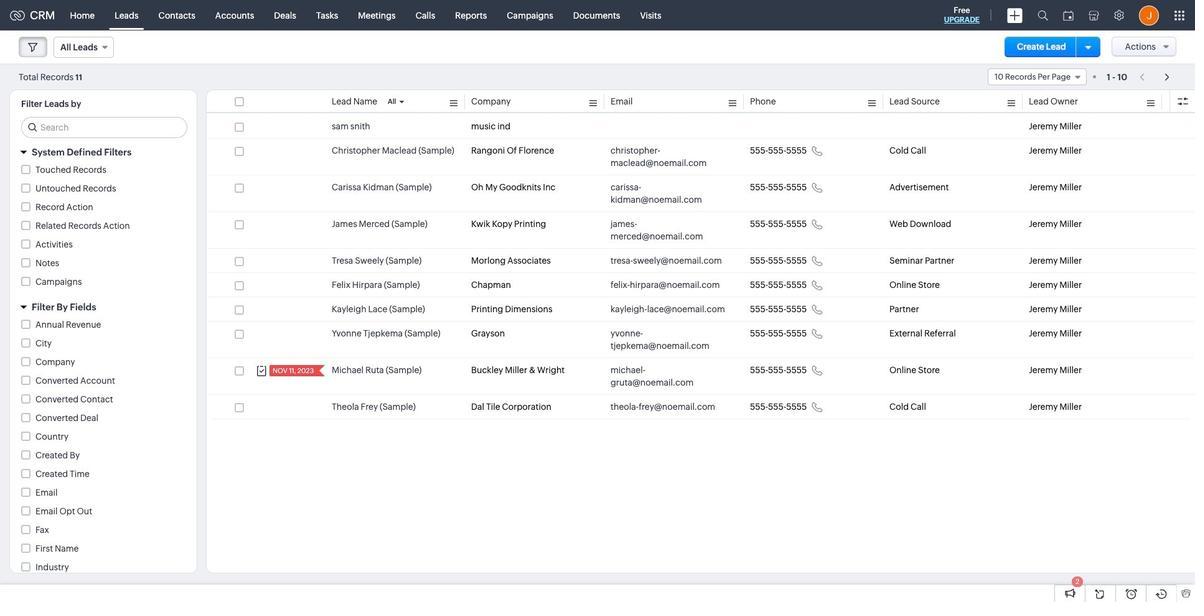 Task type: describe. For each thing, give the bounding box(es) containing it.
Search text field
[[22, 118, 187, 138]]

profile element
[[1132, 0, 1167, 30]]



Task type: vqa. For each thing, say whether or not it's contained in the screenshot.
'field'
yes



Task type: locate. For each thing, give the bounding box(es) containing it.
search image
[[1038, 10, 1048, 21]]

logo image
[[10, 10, 25, 20]]

None field
[[54, 37, 114, 58], [988, 68, 1087, 85], [54, 37, 114, 58], [988, 68, 1087, 85]]

search element
[[1030, 0, 1056, 31]]

create menu image
[[1007, 8, 1023, 23]]

calendar image
[[1063, 10, 1074, 20]]

row group
[[207, 115, 1195, 420]]

create menu element
[[1000, 0, 1030, 30]]

profile image
[[1139, 5, 1159, 25]]



